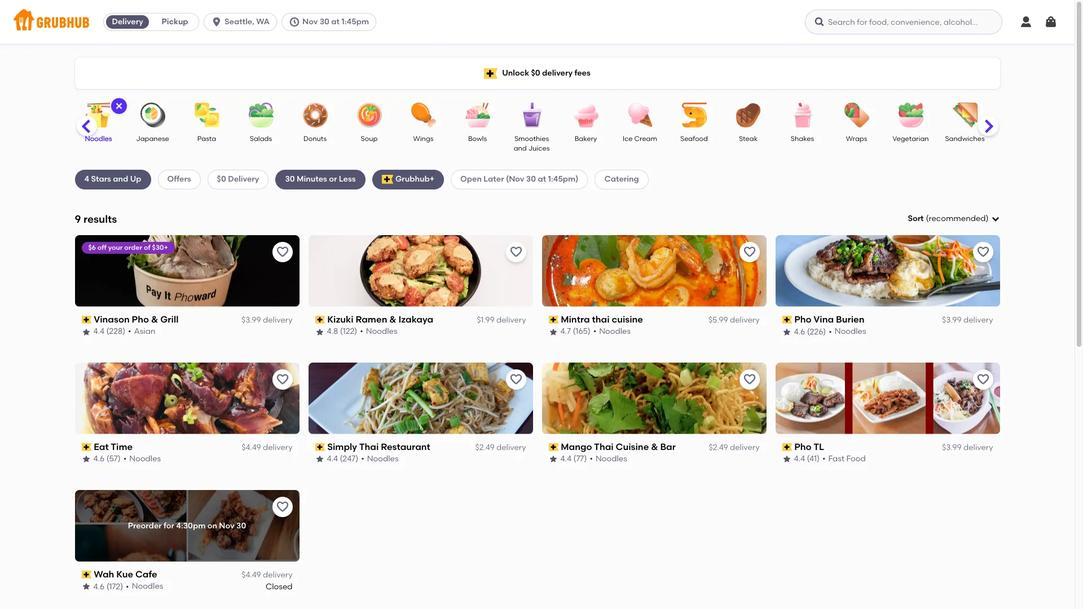 Task type: vqa. For each thing, say whether or not it's contained in the screenshot.
4.4
yes



Task type: describe. For each thing, give the bounding box(es) containing it.
preorder
[[128, 521, 162, 530]]

offers
[[167, 175, 191, 184]]

and inside smoothies and juices
[[514, 145, 527, 153]]

9 results
[[75, 213, 117, 225]]

unlock
[[502, 68, 529, 78]]

30 inside nov 30 at 1:45pm button
[[320, 17, 329, 27]]

save this restaurant image for burien
[[976, 245, 990, 259]]

$5.99
[[709, 315, 728, 325]]

off
[[98, 244, 107, 252]]

for
[[164, 521, 174, 530]]

star icon image for simply thai restaurant
[[315, 455, 324, 464]]

simply
[[327, 442, 357, 452]]

• down wah kue cafe
[[126, 582, 129, 591]]

4.7
[[561, 327, 571, 337]]

steak image
[[729, 103, 768, 128]]

$1.99
[[477, 315, 495, 325]]

pasta
[[197, 135, 216, 143]]

on
[[208, 521, 217, 530]]

star icon image for eat time
[[82, 455, 91, 464]]

sort
[[908, 214, 924, 223]]

1:45pm)
[[548, 175, 579, 184]]

minutes
[[297, 175, 327, 184]]

vinason pho & grill
[[94, 314, 179, 325]]

4.6 for eat time
[[93, 454, 105, 464]]

• noodles for mango
[[590, 454, 627, 464]]

star icon image for mintra thai cuisine
[[549, 328, 558, 337]]

save this restaurant image for restaurant
[[509, 373, 523, 386]]

sort ( recommended )
[[908, 214, 989, 223]]

subscription pass image for kizuki ramen & izakaya
[[315, 316, 325, 324]]

$2.49 delivery for mango thai cuisine & bar
[[709, 443, 760, 453]]

$3.99 for &
[[242, 315, 261, 325]]

smoothies
[[515, 135, 549, 143]]

seattle, wa button
[[204, 13, 282, 31]]

• for mintra thai cuisine
[[593, 327, 597, 337]]

subscription pass image for simply thai restaurant
[[315, 443, 325, 451]]

4.4 for simply thai restaurant
[[327, 454, 338, 464]]

1:45pm
[[342, 17, 369, 27]]

none field containing sort
[[908, 213, 1000, 225]]

• for simply thai restaurant
[[361, 454, 364, 464]]

4:30pm
[[176, 521, 206, 530]]

simply thai restaurant logo image
[[308, 363, 533, 434]]

4.6 (172)
[[93, 582, 123, 591]]

noodles down cafe
[[132, 582, 163, 591]]

grill
[[160, 314, 179, 325]]

open
[[460, 175, 482, 184]]

wah
[[94, 569, 114, 580]]

noodles image
[[79, 103, 118, 128]]

noodles for mango thai cuisine & bar
[[596, 454, 627, 464]]

$2.49 for simply thai restaurant
[[475, 443, 495, 453]]

save this restaurant button for cafe
[[272, 497, 293, 517]]

subscription pass image for pho vina burien
[[782, 316, 792, 324]]

closed
[[266, 582, 293, 591]]

save this restaurant image for pho tl
[[976, 373, 990, 386]]

$3.99 for burien
[[942, 315, 962, 325]]

30 right on
[[236, 521, 246, 530]]

sandwiches image
[[945, 103, 985, 128]]

subscription pass image for eat time
[[82, 443, 92, 451]]

wa
[[256, 17, 270, 27]]

4.6 (226)
[[794, 327, 826, 337]]

save this restaurant button for cuisine
[[739, 369, 760, 390]]

soup
[[361, 135, 378, 143]]

save this restaurant image for cuisine
[[743, 373, 756, 386]]

save this restaurant button for cuisine
[[739, 242, 760, 262]]

delivery for mango thai cuisine & bar
[[730, 443, 760, 453]]

4.6 for pho vina burien
[[794, 327, 805, 337]]

$0 delivery
[[217, 175, 259, 184]]

kizuki
[[327, 314, 354, 325]]

mintra
[[561, 314, 590, 325]]

• noodles for mintra
[[593, 327, 631, 337]]

star icon image for kizuki ramen & izakaya
[[315, 328, 324, 337]]

mintra thai cuisine logo image
[[542, 235, 767, 307]]

4.4 (77)
[[561, 454, 587, 464]]

delivery for simply thai restaurant
[[497, 443, 526, 453]]

delivery for kizuki ramen & izakaya
[[497, 315, 526, 325]]

or
[[329, 175, 337, 184]]

unlock $0 delivery fees
[[502, 68, 591, 78]]

nov 30 at 1:45pm button
[[282, 13, 381, 31]]

eat time logo image
[[75, 363, 299, 434]]

& for grill
[[151, 314, 158, 325]]

later
[[484, 175, 504, 184]]

(41)
[[807, 454, 820, 464]]

save this restaurant button for burien
[[973, 242, 993, 262]]

steak
[[739, 135, 758, 143]]

$30+
[[152, 244, 168, 252]]

4.4 (41)
[[794, 454, 820, 464]]

up
[[130, 175, 141, 184]]

food
[[847, 454, 866, 464]]

$3.99 delivery for burien
[[942, 315, 993, 325]]

mango thai cuisine & bar
[[561, 442, 676, 452]]

$1.99 delivery
[[477, 315, 526, 325]]

mintra thai cuisine
[[561, 314, 643, 325]]

• for vinason pho & grill
[[128, 327, 131, 337]]

(nov
[[506, 175, 524, 184]]

salads image
[[241, 103, 281, 128]]

thai
[[592, 314, 610, 325]]

vegetarian image
[[891, 103, 931, 128]]

at inside nov 30 at 1:45pm button
[[331, 17, 340, 27]]

seattle,
[[225, 17, 254, 27]]

noodles down noodles image
[[85, 135, 112, 143]]

pho vina burien logo image
[[776, 235, 1000, 307]]

2 horizontal spatial &
[[651, 442, 658, 452]]

japanese
[[136, 135, 169, 143]]

salads
[[250, 135, 272, 143]]

9
[[75, 213, 81, 225]]

• for mango thai cuisine & bar
[[590, 454, 593, 464]]

• noodles down cafe
[[126, 582, 163, 591]]

delivery for wah kue cafe
[[263, 570, 293, 580]]

2 vertical spatial 4.6
[[93, 582, 105, 591]]

kue
[[116, 569, 133, 580]]

grubhub plus flag logo image for unlock $0 delivery fees
[[484, 68, 498, 79]]

izakaya
[[399, 314, 433, 325]]

pho tl
[[795, 442, 824, 452]]

cream
[[634, 135, 657, 143]]

open later (nov 30 at 1:45pm)
[[460, 175, 579, 184]]

sandwiches
[[945, 135, 985, 143]]

noodles for kizuki ramen & izakaya
[[366, 327, 398, 337]]

Search for food, convenience, alcohol... search field
[[805, 10, 1003, 34]]

vinason pho & grill logo image
[[75, 235, 299, 307]]

1 vertical spatial nov
[[219, 521, 235, 530]]

• noodles for pho
[[829, 327, 867, 337]]

4.7 (165)
[[561, 327, 591, 337]]

4
[[84, 175, 89, 184]]

ice
[[623, 135, 633, 143]]

simply thai restaurant
[[327, 442, 430, 452]]

wings image
[[404, 103, 443, 128]]

• noodles for simply
[[361, 454, 399, 464]]

order
[[124, 244, 142, 252]]

(165)
[[573, 327, 591, 337]]

noodles for mintra thai cuisine
[[599, 327, 631, 337]]

• for eat time
[[123, 454, 127, 464]]



Task type: locate. For each thing, give the bounding box(es) containing it.
delivery left pickup
[[112, 17, 143, 27]]

1 horizontal spatial $2.49
[[709, 443, 728, 453]]

pho up 4.6 (226)
[[795, 314, 812, 325]]

• noodles down kizuki ramen & izakaya
[[360, 327, 398, 337]]

save this restaurant image for wah kue cafe
[[276, 500, 289, 514]]

(228)
[[106, 327, 125, 337]]

subscription pass image left simply at the left bottom of page
[[315, 443, 325, 451]]

$0 right unlock
[[531, 68, 540, 78]]

$2.49 for mango thai cuisine & bar
[[709, 443, 728, 453]]

• noodles down the time at the left bottom of the page
[[123, 454, 161, 464]]

$4.49 delivery
[[242, 443, 293, 453], [242, 570, 293, 580]]

thai right mango
[[594, 442, 614, 452]]

star icon image left 4.6 (57)
[[82, 455, 91, 464]]

1 horizontal spatial &
[[389, 314, 396, 325]]

(172)
[[106, 582, 123, 591]]

1 $4.49 from the top
[[242, 443, 261, 453]]

0 vertical spatial $4.49
[[242, 443, 261, 453]]

svg image inside seattle, wa button
[[211, 16, 222, 28]]

delivery down salads
[[228, 175, 259, 184]]

0 horizontal spatial save this restaurant image
[[276, 500, 289, 514]]

1 horizontal spatial save this restaurant image
[[976, 373, 990, 386]]

star icon image for mango thai cuisine & bar
[[549, 455, 558, 464]]

0 vertical spatial grubhub plus flag logo image
[[484, 68, 498, 79]]

& left grill
[[151, 314, 158, 325]]

star icon image left 4.4 (77)
[[549, 455, 558, 464]]

mango thai cuisine & bar logo image
[[542, 363, 767, 434]]

cafe
[[135, 569, 157, 580]]

pho up • asian
[[132, 314, 149, 325]]

1 $4.49 delivery from the top
[[242, 443, 293, 453]]

1 $2.49 from the left
[[475, 443, 495, 453]]

1 vertical spatial 4.6
[[93, 454, 105, 464]]

star icon image left 4.8
[[315, 328, 324, 337]]

0 vertical spatial delivery
[[112, 17, 143, 27]]

• right (247)
[[361, 454, 364, 464]]

and left the up
[[113, 175, 128, 184]]

1 thai from the left
[[359, 442, 379, 452]]

(57)
[[106, 454, 121, 464]]

delivery inside delivery button
[[112, 17, 143, 27]]

• for pho vina burien
[[829, 327, 832, 337]]

1 horizontal spatial $0
[[531, 68, 540, 78]]

$2.49
[[475, 443, 495, 453], [709, 443, 728, 453]]

svg image inside field
[[991, 215, 1000, 224]]

subscription pass image left the kizuki
[[315, 316, 325, 324]]

delivery for mintra thai cuisine
[[730, 315, 760, 325]]

recommended
[[929, 214, 986, 223]]

1 vertical spatial $4.49
[[242, 570, 261, 580]]

pickup button
[[151, 13, 199, 31]]

0 horizontal spatial $0
[[217, 175, 226, 184]]

noodles down simply thai restaurant
[[367, 454, 399, 464]]

at
[[331, 17, 340, 27], [538, 175, 546, 184]]

your
[[108, 244, 123, 252]]

pho up 4.4 (41)
[[795, 442, 812, 452]]

svg image
[[1044, 15, 1058, 29], [814, 16, 826, 28], [991, 215, 1000, 224]]

smoothies and juices image
[[512, 103, 552, 128]]

star icon image
[[82, 328, 91, 337], [315, 328, 324, 337], [549, 328, 558, 337], [782, 328, 791, 337], [82, 455, 91, 464], [315, 455, 324, 464], [549, 455, 558, 464], [782, 455, 791, 464], [82, 582, 91, 592]]

thai for mango
[[594, 442, 614, 452]]

1 vertical spatial $4.49 delivery
[[242, 570, 293, 580]]

subscription pass image for wah kue cafe
[[82, 571, 92, 579]]

save this restaurant image
[[276, 245, 289, 259], [509, 245, 523, 259], [743, 245, 756, 259], [976, 245, 990, 259], [276, 373, 289, 386], [509, 373, 523, 386], [743, 373, 756, 386]]

nov 30 at 1:45pm
[[302, 17, 369, 27]]

0 vertical spatial nov
[[302, 17, 318, 27]]

• asian
[[128, 327, 155, 337]]

4.4 for vinason pho & grill
[[93, 327, 104, 337]]

kizuki ramen & izakaya logo image
[[308, 235, 533, 307]]

bowls
[[468, 135, 487, 143]]

grubhub+
[[395, 175, 435, 184]]

• right (122)
[[360, 327, 363, 337]]

1 $2.49 delivery from the left
[[475, 443, 526, 453]]

0 horizontal spatial at
[[331, 17, 340, 27]]

vina
[[814, 314, 834, 325]]

2 thai from the left
[[594, 442, 614, 452]]

30 minutes or less
[[285, 175, 356, 184]]

4.4 (228)
[[93, 327, 125, 337]]

noodles down cuisine
[[599, 327, 631, 337]]

star icon image for vinason pho & grill
[[82, 328, 91, 337]]

2 $2.49 delivery from the left
[[709, 443, 760, 453]]

0 horizontal spatial &
[[151, 314, 158, 325]]

wraps image
[[837, 103, 877, 128]]

$0 right offers
[[217, 175, 226, 184]]

at left 1:45pm)
[[538, 175, 546, 184]]

$4.49 delivery for wah kue cafe
[[242, 570, 293, 580]]

subscription pass image left "vinason" at bottom
[[82, 316, 92, 324]]

& left bar
[[651, 442, 658, 452]]

0 horizontal spatial nov
[[219, 521, 235, 530]]

delivery for eat time
[[263, 443, 293, 453]]

seafood image
[[675, 103, 714, 128]]

$6 off your order of $30+
[[88, 244, 168, 252]]

0 vertical spatial $0
[[531, 68, 540, 78]]

cuisine
[[616, 442, 649, 452]]

svg image
[[1020, 15, 1033, 29], [211, 16, 222, 28], [289, 16, 300, 28], [114, 102, 123, 111]]

star icon image for pho tl
[[782, 455, 791, 464]]

&
[[151, 314, 158, 325], [389, 314, 396, 325], [651, 442, 658, 452]]

eat time
[[94, 442, 133, 452]]

juices
[[529, 145, 550, 153]]

4.4 down simply at the left bottom of page
[[327, 454, 338, 464]]

subscription pass image for mango thai cuisine & bar
[[549, 443, 559, 451]]

ramen
[[356, 314, 387, 325]]

•
[[128, 327, 131, 337], [360, 327, 363, 337], [593, 327, 597, 337], [829, 327, 832, 337], [123, 454, 127, 464], [361, 454, 364, 464], [590, 454, 593, 464], [823, 454, 826, 464], [126, 582, 129, 591]]

save this restaurant image for &
[[509, 245, 523, 259]]

• noodles for eat
[[123, 454, 161, 464]]

0 vertical spatial and
[[514, 145, 527, 153]]

thai right simply at the left bottom of page
[[359, 442, 379, 452]]

• noodles down burien
[[829, 327, 867, 337]]

• noodles down simply thai restaurant
[[361, 454, 399, 464]]

nov inside button
[[302, 17, 318, 27]]

delivery for pho vina burien
[[964, 315, 993, 325]]

wah kue cafe
[[94, 569, 157, 580]]

0 vertical spatial save this restaurant image
[[976, 373, 990, 386]]

japanese image
[[133, 103, 172, 128]]

• right (77)
[[590, 454, 593, 464]]

asian
[[134, 327, 155, 337]]

• right (165)
[[593, 327, 597, 337]]

$6
[[88, 244, 96, 252]]

0 vertical spatial at
[[331, 17, 340, 27]]

• right (41)
[[823, 454, 826, 464]]

$4.49
[[242, 443, 261, 453], [242, 570, 261, 580]]

delivery for pho tl
[[964, 443, 993, 453]]

pho vina burien
[[795, 314, 865, 325]]

catering
[[605, 175, 639, 184]]

kizuki ramen & izakaya
[[327, 314, 433, 325]]

star icon image left 4.4 (228)
[[82, 328, 91, 337]]

restaurant
[[381, 442, 430, 452]]

of
[[144, 244, 150, 252]]

1 horizontal spatial nov
[[302, 17, 318, 27]]

$4.49 for eat time
[[242, 443, 261, 453]]

noodles down kizuki ramen & izakaya
[[366, 327, 398, 337]]

0 horizontal spatial $2.49
[[475, 443, 495, 453]]

4.4 for pho tl
[[794, 454, 805, 464]]

1 horizontal spatial grubhub plus flag logo image
[[484, 68, 498, 79]]

0 horizontal spatial delivery
[[112, 17, 143, 27]]

ice cream
[[623, 135, 657, 143]]

4.6 down eat at left bottom
[[93, 454, 105, 464]]

noodles for eat time
[[129, 454, 161, 464]]

30 left 1:45pm
[[320, 17, 329, 27]]

30
[[320, 17, 329, 27], [285, 175, 295, 184], [526, 175, 536, 184], [236, 521, 246, 530]]

$4.49 delivery for eat time
[[242, 443, 293, 453]]

pho for pho vina burien
[[795, 314, 812, 325]]

(122)
[[340, 327, 357, 337]]

• for pho tl
[[823, 454, 826, 464]]

& for izakaya
[[389, 314, 396, 325]]

pho
[[132, 314, 149, 325], [795, 314, 812, 325], [795, 442, 812, 452]]

1 horizontal spatial thai
[[594, 442, 614, 452]]

4.4 left (77)
[[561, 454, 572, 464]]

wraps
[[846, 135, 867, 143]]

0 horizontal spatial $2.49 delivery
[[475, 443, 526, 453]]

• down vinason pho & grill
[[128, 327, 131, 337]]

bar
[[660, 442, 676, 452]]

save this restaurant image
[[976, 373, 990, 386], [276, 500, 289, 514]]

subscription pass image left vina
[[782, 316, 792, 324]]

noodles down mango thai cuisine & bar
[[596, 454, 627, 464]]

1 horizontal spatial $2.49 delivery
[[709, 443, 760, 453]]

star icon image left 4.7
[[549, 328, 558, 337]]

• noodles
[[360, 327, 398, 337], [593, 327, 631, 337], [829, 327, 867, 337], [123, 454, 161, 464], [361, 454, 399, 464], [590, 454, 627, 464], [126, 582, 163, 591]]

grubhub plus flag logo image
[[484, 68, 498, 79], [382, 175, 393, 184]]

1 vertical spatial at
[[538, 175, 546, 184]]

• fast food
[[823, 454, 866, 464]]

1 horizontal spatial delivery
[[228, 175, 259, 184]]

subscription pass image
[[549, 316, 559, 324], [782, 316, 792, 324], [315, 443, 325, 451], [82, 571, 92, 579]]

fast
[[829, 454, 845, 464]]

4.6 left (226)
[[794, 327, 805, 337]]

• noodles down mintra thai cuisine
[[593, 327, 631, 337]]

• noodles for kizuki
[[360, 327, 398, 337]]

donuts
[[304, 135, 327, 143]]

4.4 left (228)
[[93, 327, 104, 337]]

subscription pass image left eat at left bottom
[[82, 443, 92, 451]]

at left 1:45pm
[[331, 17, 340, 27]]

noodles
[[85, 135, 112, 143], [366, 327, 398, 337], [599, 327, 631, 337], [835, 327, 867, 337], [129, 454, 161, 464], [367, 454, 399, 464], [596, 454, 627, 464], [132, 582, 163, 591]]

1 horizontal spatial and
[[514, 145, 527, 153]]

save this restaurant button for &
[[506, 242, 526, 262]]

4.4 left (41)
[[794, 454, 805, 464]]

0 horizontal spatial and
[[113, 175, 128, 184]]

& right ramen in the left bottom of the page
[[389, 314, 396, 325]]

$3.99 delivery for &
[[242, 315, 293, 325]]

and down the smoothies
[[514, 145, 527, 153]]

star icon image left 4.6 (172)
[[82, 582, 91, 592]]

subscription pass image for pho tl
[[782, 443, 792, 451]]

)
[[986, 214, 989, 223]]

delivery button
[[104, 13, 151, 31]]

delivery
[[542, 68, 573, 78], [263, 315, 293, 325], [497, 315, 526, 325], [730, 315, 760, 325], [964, 315, 993, 325], [263, 443, 293, 453], [497, 443, 526, 453], [730, 443, 760, 453], [964, 443, 993, 453], [263, 570, 293, 580]]

(226)
[[807, 327, 826, 337]]

4.6 (57)
[[93, 454, 121, 464]]

burien
[[836, 314, 865, 325]]

grubhub plus flag logo image for grubhub+
[[382, 175, 393, 184]]

noodles down burien
[[835, 327, 867, 337]]

1 vertical spatial save this restaurant image
[[276, 500, 289, 514]]

None field
[[908, 213, 1000, 225]]

shakes
[[791, 135, 814, 143]]

bowls image
[[458, 103, 497, 128]]

4.4 (247)
[[327, 454, 358, 464]]

soup image
[[350, 103, 389, 128]]

pho for pho tl
[[795, 442, 812, 452]]

star icon image left 4.4 (247)
[[315, 455, 324, 464]]

0 horizontal spatial thai
[[359, 442, 379, 452]]

donuts image
[[295, 103, 335, 128]]

pasta image
[[187, 103, 227, 128]]

smoothies and juices
[[514, 135, 550, 153]]

star icon image for pho vina burien
[[782, 328, 791, 337]]

1 horizontal spatial svg image
[[991, 215, 1000, 224]]

0 vertical spatial 4.6
[[794, 327, 805, 337]]

2 $2.49 from the left
[[709, 443, 728, 453]]

4 stars and up
[[84, 175, 141, 184]]

subscription pass image left mango
[[549, 443, 559, 451]]

1 vertical spatial and
[[113, 175, 128, 184]]

4.6
[[794, 327, 805, 337], [93, 454, 105, 464], [93, 582, 105, 591]]

preorder for 4:30pm on nov 30
[[128, 521, 246, 530]]

• noodles down mango thai cuisine & bar
[[590, 454, 627, 464]]

ice cream image
[[620, 103, 660, 128]]

noodles for simply thai restaurant
[[367, 454, 399, 464]]

subscription pass image left mintra
[[549, 316, 559, 324]]

2 $4.49 from the top
[[242, 570, 261, 580]]

4.4 for mango thai cuisine & bar
[[561, 454, 572, 464]]

mango
[[561, 442, 592, 452]]

$3.99
[[242, 315, 261, 325], [942, 315, 962, 325], [942, 443, 962, 453]]

time
[[111, 442, 133, 452]]

(
[[926, 214, 929, 223]]

subscription pass image for mintra thai cuisine
[[549, 316, 559, 324]]

0 horizontal spatial svg image
[[814, 16, 826, 28]]

2 horizontal spatial svg image
[[1044, 15, 1058, 29]]

nov left 1:45pm
[[302, 17, 318, 27]]

4.4
[[93, 327, 104, 337], [327, 454, 338, 464], [561, 454, 572, 464], [794, 454, 805, 464]]

30 left minutes
[[285, 175, 295, 184]]

pickup
[[162, 17, 188, 27]]

seafood
[[681, 135, 708, 143]]

4.8 (122)
[[327, 327, 357, 337]]

thai for simply
[[359, 442, 379, 452]]

less
[[339, 175, 356, 184]]

• right (57)
[[123, 454, 127, 464]]

4.6 down wah
[[93, 582, 105, 591]]

0 vertical spatial $4.49 delivery
[[242, 443, 293, 453]]

2 $4.49 delivery from the top
[[242, 570, 293, 580]]

• for kizuki ramen & izakaya
[[360, 327, 363, 337]]

thai
[[359, 442, 379, 452], [594, 442, 614, 452]]

$3.99 delivery
[[242, 315, 293, 325], [942, 315, 993, 325], [942, 443, 993, 453]]

delivery
[[112, 17, 143, 27], [228, 175, 259, 184]]

star icon image left 4.6 (226)
[[782, 328, 791, 337]]

shakes image
[[783, 103, 822, 128]]

nov right on
[[219, 521, 235, 530]]

star icon image left 4.4 (41)
[[782, 455, 791, 464]]

$4.49 for wah kue cafe
[[242, 570, 261, 580]]

• down the pho vina burien
[[829, 327, 832, 337]]

save this restaurant image for cuisine
[[743, 245, 756, 259]]

svg image inside nov 30 at 1:45pm button
[[289, 16, 300, 28]]

grubhub plus flag logo image left the grubhub+
[[382, 175, 393, 184]]

delivery for vinason pho & grill
[[263, 315, 293, 325]]

noodles down the time at the left bottom of the page
[[129, 454, 161, 464]]

$2.49 delivery for simply thai restaurant
[[475, 443, 526, 453]]

bakery image
[[566, 103, 606, 128]]

subscription pass image
[[82, 316, 92, 324], [315, 316, 325, 324], [82, 443, 92, 451], [549, 443, 559, 451], [782, 443, 792, 451]]

and
[[514, 145, 527, 153], [113, 175, 128, 184]]

noodles for pho vina burien
[[835, 327, 867, 337]]

eat
[[94, 442, 109, 452]]

subscription pass image left pho tl
[[782, 443, 792, 451]]

1 horizontal spatial at
[[538, 175, 546, 184]]

nov
[[302, 17, 318, 27], [219, 521, 235, 530]]

0 horizontal spatial grubhub plus flag logo image
[[382, 175, 393, 184]]

1 vertical spatial grubhub plus flag logo image
[[382, 175, 393, 184]]

pho tl logo image
[[776, 363, 1000, 434]]

1 vertical spatial $0
[[217, 175, 226, 184]]

30 right (nov
[[526, 175, 536, 184]]

tl
[[814, 442, 824, 452]]

save this restaurant button for restaurant
[[506, 369, 526, 390]]

1 vertical spatial delivery
[[228, 175, 259, 184]]

results
[[83, 213, 117, 225]]

grubhub plus flag logo image left unlock
[[484, 68, 498, 79]]

subscription pass image left wah
[[82, 571, 92, 579]]

vinason
[[94, 314, 130, 325]]

subscription pass image for vinason pho & grill
[[82, 316, 92, 324]]

main navigation navigation
[[0, 0, 1075, 44]]



